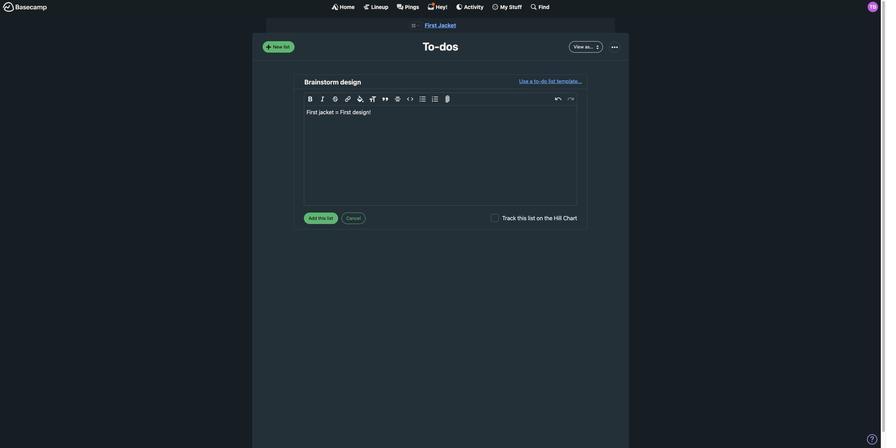 Task type: describe. For each thing, give the bounding box(es) containing it.
list inside new list link
[[284, 44, 290, 49]]

on
[[537, 215, 543, 221]]

my stuff button
[[492, 3, 522, 10]]

this
[[518, 215, 527, 221]]

To-do list description: Add extra details or attach a file text field
[[304, 106, 577, 205]]

1 horizontal spatial first
[[340, 109, 351, 115]]

my stuff
[[500, 4, 522, 10]]

view as…
[[574, 44, 594, 49]]

first jacket link
[[425, 22, 456, 28]]

track this list on the hill chart
[[502, 215, 577, 221]]

hey! button
[[428, 2, 448, 10]]

use a to-do list template...
[[519, 78, 582, 84]]

view as… button
[[569, 41, 603, 53]]

activity link
[[456, 3, 484, 10]]

=
[[335, 109, 339, 115]]

use
[[519, 78, 529, 84]]

first for first jacket
[[425, 22, 437, 28]]

find button
[[530, 3, 550, 10]]

hill chart
[[554, 215, 577, 221]]

design!
[[353, 109, 371, 115]]

switch accounts image
[[3, 2, 47, 12]]

main element
[[0, 0, 881, 14]]

to-
[[534, 78, 541, 84]]

home link
[[332, 3, 355, 10]]



Task type: locate. For each thing, give the bounding box(es) containing it.
1 vertical spatial list
[[549, 78, 556, 84]]

2 horizontal spatial first
[[425, 22, 437, 28]]

0 vertical spatial list
[[284, 44, 290, 49]]

jacket
[[319, 109, 334, 115]]

stuff
[[509, 4, 522, 10]]

Name this list… text field
[[305, 77, 519, 87]]

find
[[539, 4, 550, 10]]

cancel button
[[342, 213, 366, 224]]

the
[[545, 215, 553, 221]]

template...
[[557, 78, 582, 84]]

activity
[[464, 4, 484, 10]]

use a to-do list template... link
[[519, 77, 582, 87]]

tyler black image
[[868, 2, 878, 12]]

as…
[[585, 44, 594, 49]]

list right 'new'
[[284, 44, 290, 49]]

1 horizontal spatial list
[[528, 215, 535, 221]]

a
[[530, 78, 533, 84]]

pings button
[[397, 3, 419, 10]]

new list link
[[263, 41, 295, 53]]

first for first jacket = first design!
[[307, 109, 318, 115]]

pings
[[405, 4, 419, 10]]

lineup link
[[363, 3, 388, 10]]

hey!
[[436, 4, 448, 10]]

dos
[[440, 40, 458, 53]]

first jacket
[[425, 22, 456, 28]]

new
[[273, 44, 282, 49]]

2 horizontal spatial list
[[549, 78, 556, 84]]

None submit
[[304, 213, 338, 224]]

0 horizontal spatial list
[[284, 44, 290, 49]]

list inside use a to-do list template... link
[[549, 78, 556, 84]]

2 vertical spatial list
[[528, 215, 535, 221]]

to-
[[423, 40, 440, 53]]

do
[[541, 78, 547, 84]]

0 horizontal spatial first
[[307, 109, 318, 115]]

to-dos
[[423, 40, 458, 53]]

lineup
[[371, 4, 388, 10]]

track
[[502, 215, 516, 221]]

list right "do"
[[549, 78, 556, 84]]

my
[[500, 4, 508, 10]]

home
[[340, 4, 355, 10]]

jacket
[[438, 22, 456, 28]]

list
[[284, 44, 290, 49], [549, 78, 556, 84], [528, 215, 535, 221]]

new list
[[273, 44, 290, 49]]

first jacket = first design!
[[307, 109, 371, 115]]

first
[[425, 22, 437, 28], [307, 109, 318, 115], [340, 109, 351, 115]]

view
[[574, 44, 584, 49]]

list left on
[[528, 215, 535, 221]]

cancel
[[346, 215, 361, 221]]



Task type: vqa. For each thing, say whether or not it's contained in the screenshot.
Track this list on the Hill Chart
yes



